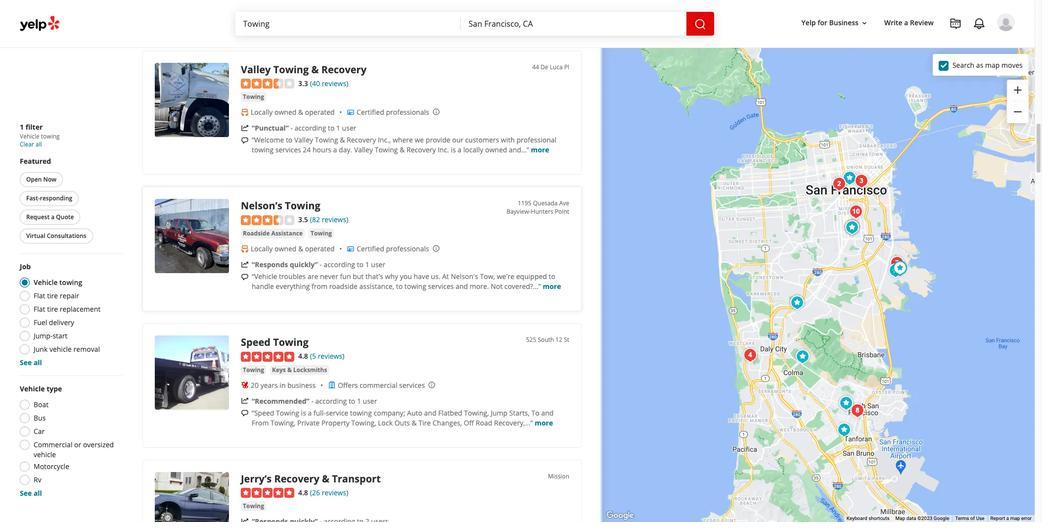 Task type: vqa. For each thing, say whether or not it's contained in the screenshot.
the Add
no



Task type: locate. For each thing, give the bounding box(es) containing it.
16 speech v2 image
[[241, 409, 249, 417]]

0 vertical spatial vehicle
[[49, 344, 72, 354]]

1 vertical spatial is
[[301, 408, 306, 417]]

& right 'keys'
[[287, 366, 292, 374]]

16 trending v2 image down jerry's
[[241, 518, 249, 522]]

0 horizontal spatial none field
[[243, 18, 453, 29]]

20
[[251, 380, 259, 390]]

to down '"punctual" - according to 1 user'
[[286, 135, 293, 145]]

all inside 1 filter vehicle towing clear all
[[36, 140, 42, 148]]

according for speed towing
[[316, 396, 347, 406]]

1 4.8 link from the top
[[298, 350, 308, 361]]

services
[[276, 145, 301, 155], [428, 282, 454, 291], [399, 380, 425, 390]]

1 vertical spatial operated
[[305, 244, 335, 253]]

2 16 trending v2 image from the top
[[241, 397, 249, 405]]

jump start hero image
[[741, 345, 761, 365]]

repair
[[60, 291, 79, 300]]

see for rv
[[20, 488, 32, 498]]

operated up the "responds quickly" - according to 1 user
[[305, 244, 335, 253]]

reviews) right (40
[[322, 78, 349, 88]]

junk
[[34, 344, 48, 354]]

0 horizontal spatial services
[[276, 145, 301, 155]]

towing button down (82 on the left top of the page
[[309, 229, 334, 238]]

roberto's roadside rescue image
[[852, 171, 872, 191]]

0 vertical spatial vehicle
[[20, 132, 39, 141]]

data
[[907, 516, 917, 521]]

2 horizontal spatial and
[[542, 408, 554, 417]]

operated for nelson's towing
[[305, 244, 335, 253]]

vehicle
[[49, 344, 72, 354], [34, 450, 56, 459]]

to up but
[[357, 260, 364, 269]]

16 speech v2 image
[[241, 137, 249, 145], [241, 273, 249, 281]]

but
[[353, 272, 364, 281]]

roadside hero towing network and jump start service image
[[840, 168, 860, 188]]

"welcome to valley towing & recovery inc., where we provide our customers with professional towing services 24 hours a day. valley towing & recovery inc. is a locally owned and…"
[[252, 135, 557, 155]]

1 vertical spatial 16 speech v2 image
[[241, 273, 249, 281]]

group
[[1008, 80, 1029, 123]]

st
[[564, 335, 570, 344]]

0 vertical spatial more link
[[531, 145, 550, 155]]

network collision image
[[793, 347, 813, 367]]

16 chevron down v2 image
[[861, 19, 869, 27]]

4.8 left (5
[[298, 351, 308, 361]]

1 4.8 star rating image from the top
[[241, 352, 294, 362]]

0 vertical spatial see all button
[[20, 358, 42, 367]]

None field
[[243, 18, 453, 29], [469, 18, 679, 29]]

vehicle up flat tire repair at left bottom
[[34, 278, 58, 287]]

hulks towing image
[[843, 218, 863, 238]]

1195
[[518, 199, 532, 207]]

1 vertical spatial more
[[543, 282, 561, 291]]

vehicle down filter at the left
[[20, 132, 39, 141]]

0 horizontal spatial valley
[[241, 63, 271, 76]]

0 vertical spatial see
[[20, 358, 32, 367]]

1 4.8 from the top
[[298, 351, 308, 361]]

locally right 16 locally owned v2 icon
[[251, 108, 273, 117]]

4.8 star rating image down jerry's
[[241, 488, 294, 498]]

1 vertical spatial more link
[[543, 282, 561, 291]]

24
[[303, 145, 311, 155]]

request a quote button
[[20, 210, 80, 225]]

1 vertical spatial see
[[20, 488, 32, 498]]

2 horizontal spatial -
[[320, 260, 322, 269]]

3.3
[[298, 78, 308, 88]]

tire down the vehicle towing
[[47, 291, 58, 300]]

1 16 trending v2 image from the top
[[241, 124, 249, 132]]

reviews) right (26
[[322, 488, 349, 497]]

towing link down (82 on the left top of the page
[[309, 229, 334, 238]]

map right as at the right top of the page
[[986, 60, 1000, 70]]

2 vertical spatial 16 trending v2 image
[[241, 518, 249, 522]]

0 vertical spatial user
[[342, 123, 357, 133]]

more for valley towing & recovery
[[531, 145, 550, 155]]

jerry's recovery & transport image
[[843, 218, 863, 238]]

starts,
[[510, 408, 530, 417]]

terms of use
[[956, 516, 985, 521]]

0 vertical spatial valley
[[241, 63, 271, 76]]

towing right "service"
[[350, 408, 372, 417]]

0 vertical spatial locally owned & operated
[[251, 108, 335, 117]]

certified professionals up inc.,
[[357, 108, 429, 117]]

road
[[476, 418, 493, 427]]

2 certified from the top
[[357, 244, 384, 253]]

user for valley towing & recovery
[[342, 123, 357, 133]]

16 trending v2 image down 16 locally owned v2 icon
[[241, 124, 249, 132]]

0 vertical spatial operated
[[305, 108, 335, 117]]

towing down have
[[405, 282, 427, 291]]

4.8 star rating image for speed
[[241, 352, 294, 362]]

quote
[[56, 213, 74, 221]]

0 vertical spatial 16 trending v2 image
[[241, 124, 249, 132]]

1 left filter at the left
[[20, 122, 24, 132]]

towing up 3.3 link
[[274, 63, 309, 76]]

1 vertical spatial option group
[[17, 384, 123, 498]]

1 vertical spatial all
[[34, 358, 42, 367]]

roadside
[[329, 282, 358, 291]]

is right inc.
[[451, 145, 456, 155]]

0 vertical spatial owned
[[275, 108, 297, 117]]

flat down the vehicle towing
[[34, 291, 45, 300]]

1 none field from the left
[[243, 18, 453, 29]]

inc.,
[[378, 135, 391, 145]]

tire up the fuel delivery
[[47, 304, 58, 314]]

inc.
[[438, 145, 449, 155]]

1 horizontal spatial none field
[[469, 18, 679, 29]]

boat
[[34, 400, 49, 409]]

tire for replacement
[[47, 304, 58, 314]]

2 see from the top
[[20, 488, 32, 498]]

2 vertical spatial all
[[34, 488, 42, 498]]

- up full-
[[311, 396, 314, 406]]

responding
[[40, 194, 72, 202]]

2 certified professionals from the top
[[357, 244, 429, 253]]

2 4.8 link from the top
[[298, 487, 308, 498]]

1 certified professionals from the top
[[357, 108, 429, 117]]

"speed towing is a full-service towing company; auto and flatbed towing, jump starts, to and from towing, private property towing, lock outs & tire changes, off road recovery,…"
[[252, 408, 554, 427]]

2 vertical spatial according
[[316, 396, 347, 406]]

1 vertical spatial vehicle
[[34, 278, 58, 287]]

certified
[[357, 108, 384, 117], [357, 244, 384, 253]]

from
[[312, 282, 328, 291]]

more down professional
[[531, 145, 550, 155]]

1 see from the top
[[20, 358, 32, 367]]

1 locally from the top
[[251, 108, 273, 117]]

see all down rv at bottom left
[[20, 488, 42, 498]]

0 horizontal spatial -
[[291, 123, 293, 133]]

professional
[[517, 135, 557, 145]]

owned down assistance
[[275, 244, 297, 253]]

towing up 20
[[243, 366, 264, 374]]

16 trending v2 image up 16 speech v2 image
[[241, 397, 249, 405]]

1 vertical spatial owned
[[485, 145, 507, 155]]

2 horizontal spatial services
[[428, 282, 454, 291]]

0 vertical spatial more
[[531, 145, 550, 155]]

16 trending v2 image
[[241, 124, 249, 132], [241, 397, 249, 405], [241, 518, 249, 522]]

shortcuts
[[869, 516, 890, 521]]

1 vertical spatial services
[[428, 282, 454, 291]]

according for valley towing & recovery
[[295, 123, 326, 133]]

map
[[896, 516, 906, 521]]

1 vertical spatial see all
[[20, 488, 42, 498]]

certified professionals up why
[[357, 244, 429, 253]]

flat for flat tire repair
[[34, 291, 45, 300]]

16 locally owned v2 image
[[241, 108, 249, 116]]

2 vertical spatial owned
[[275, 244, 297, 253]]

professionals up 'you'
[[386, 244, 429, 253]]

flat tire replacement
[[34, 304, 101, 314]]

see all down junk
[[20, 358, 42, 367]]

according up "service"
[[316, 396, 347, 406]]

with
[[501, 135, 515, 145]]

to right equipped
[[549, 272, 556, 281]]

4.8 link left (26
[[298, 487, 308, 498]]

Near text field
[[469, 18, 679, 29]]

services inside "vehicle troubles are never fun but that's why you have us. at nelson's tow, we're equipped to handle everything from roadside assistance, to towing services and more. not covered?…"
[[428, 282, 454, 291]]

motorcycle
[[34, 462, 69, 471]]

locally down roadside
[[251, 244, 273, 253]]

search as map moves
[[953, 60, 1023, 70]]

speed
[[241, 335, 271, 349]]

2 vertical spatial more
[[535, 418, 553, 427]]

0 horizontal spatial is
[[301, 408, 306, 417]]

professionals up where
[[386, 108, 429, 117]]

1 vertical spatial valley
[[294, 135, 313, 145]]

1 vertical spatial -
[[320, 260, 322, 269]]

towing inside '"welcome to valley towing & recovery inc., where we provide our customers with professional towing services 24 hours a day. valley towing & recovery inc. is a locally owned and…"'
[[252, 145, 274, 155]]

vehicle towing
[[34, 278, 82, 287]]

map left the error
[[1011, 516, 1021, 521]]

0 vertical spatial see all
[[20, 358, 42, 367]]

1 vertical spatial 4.8 link
[[298, 487, 308, 498]]

flat
[[34, 291, 45, 300], [34, 304, 45, 314]]

a left quote
[[51, 213, 55, 221]]

speed towing image
[[155, 335, 229, 410]]

yelp
[[802, 18, 816, 27]]

jump-
[[34, 331, 53, 340]]

4.8
[[298, 351, 308, 361], [298, 488, 308, 497]]

0 vertical spatial all
[[36, 140, 42, 148]]

provide
[[426, 135, 451, 145]]

1 vertical spatial see all button
[[20, 488, 42, 498]]

fast-
[[26, 194, 40, 202]]

recovery down we
[[407, 145, 436, 155]]

1 vertical spatial locally owned & operated
[[251, 244, 335, 253]]

1 operated from the top
[[305, 108, 335, 117]]

0 vertical spatial locally
[[251, 108, 273, 117]]

valley towing & recovery
[[241, 63, 367, 76]]

2 4.8 from the top
[[298, 488, 308, 497]]

valley up "3.3 star rating" "image"
[[241, 63, 271, 76]]

(5
[[310, 351, 316, 361]]

vehicle down commercial
[[34, 450, 56, 459]]

vehicle up boat
[[20, 384, 45, 393]]

owned down with
[[485, 145, 507, 155]]

certified right 16 certified professionals v2 icon
[[357, 108, 384, 117]]

quesada
[[533, 199, 558, 207]]

- for valley towing & recovery
[[291, 123, 293, 133]]

1 tire from the top
[[47, 291, 58, 300]]

2 vertical spatial user
[[363, 396, 377, 406]]

2 vertical spatial vehicle
[[20, 384, 45, 393]]

(40
[[310, 78, 320, 88]]

certified for valley towing & recovery
[[357, 108, 384, 117]]

16 speech v2 image down 16 trending v2 image
[[241, 273, 249, 281]]

a inside "speed towing is a full-service towing company; auto and flatbed towing, jump starts, to and from towing, private property towing, lock outs & tire changes, off road recovery,…"
[[308, 408, 312, 417]]

1 vertical spatial vehicle
[[34, 450, 56, 459]]

3.3 link
[[298, 77, 308, 88]]

reviews) right (82 on the left top of the page
[[322, 215, 349, 224]]

1
[[20, 122, 24, 132], [337, 123, 340, 133], [366, 260, 370, 269], [357, 396, 361, 406]]

(5 reviews)
[[310, 351, 345, 361]]

option group
[[17, 262, 123, 368], [17, 384, 123, 498]]

2 vertical spatial -
[[311, 396, 314, 406]]

16 speech v2 image for valley towing & recovery
[[241, 137, 249, 145]]

more for nelson's towing
[[543, 282, 561, 291]]

everything
[[276, 282, 310, 291]]

1 vertical spatial map
[[1011, 516, 1021, 521]]

0 vertical spatial 16 speech v2 image
[[241, 137, 249, 145]]

see
[[20, 358, 32, 367], [20, 488, 32, 498]]

towing down (82 on the left top of the page
[[311, 229, 332, 238]]

review
[[911, 18, 934, 27]]

full-
[[314, 408, 326, 417]]

user down commercial
[[363, 396, 377, 406]]

2 professionals from the top
[[386, 244, 429, 253]]

0 horizontal spatial map
[[986, 60, 1000, 70]]

services left 24
[[276, 145, 301, 155]]

and…"
[[509, 145, 529, 155]]

more link for nelson's towing
[[543, 282, 561, 291]]

1 horizontal spatial is
[[451, 145, 456, 155]]

525 south 12 st
[[526, 335, 570, 344]]

certified professionals
[[357, 108, 429, 117], [357, 244, 429, 253]]

map for moves
[[986, 60, 1000, 70]]

0 vertical spatial according
[[295, 123, 326, 133]]

locally owned & operated up '"punctual" - according to 1 user'
[[251, 108, 335, 117]]

0 vertical spatial tire
[[47, 291, 58, 300]]

auto
[[407, 408, 423, 417]]

"recommended" - according to 1 user
[[252, 396, 377, 406]]

a left full-
[[308, 408, 312, 417]]

towing, down "recommended"
[[271, 418, 296, 427]]

2 horizontal spatial valley
[[354, 145, 373, 155]]

owned up "punctual"
[[275, 108, 297, 117]]

2 see all from the top
[[20, 488, 42, 498]]

reviews) for jerry's recovery & transport
[[322, 488, 349, 497]]

services up auto
[[399, 380, 425, 390]]

tire for repair
[[47, 291, 58, 300]]

0 vertical spatial 4.8
[[298, 351, 308, 361]]

replacement
[[60, 304, 101, 314]]

1 flat from the top
[[34, 291, 45, 300]]

search image
[[695, 18, 706, 30]]

towing down "welcome
[[252, 145, 274, 155]]

1 vertical spatial locally
[[251, 244, 273, 253]]

1 see all from the top
[[20, 358, 42, 367]]

is
[[451, 145, 456, 155], [301, 408, 306, 417]]

see all button down rv at bottom left
[[20, 488, 42, 498]]

2 locally owned & operated from the top
[[251, 244, 335, 253]]

2 16 speech v2 image from the top
[[241, 273, 249, 281]]

all for job
[[34, 358, 42, 367]]

towing down "recommended"
[[276, 408, 299, 417]]

2 option group from the top
[[17, 384, 123, 498]]

1 vertical spatial 4.8 star rating image
[[241, 488, 294, 498]]

vehicle for vehicle towing
[[34, 278, 58, 287]]

Find text field
[[243, 18, 453, 29]]

towing, up road
[[464, 408, 489, 417]]

moves
[[1002, 60, 1023, 70]]

according up 'fun'
[[324, 260, 355, 269]]

4.8 link
[[298, 350, 308, 361], [298, 487, 308, 498]]

2 vertical spatial more link
[[535, 418, 553, 427]]

at
[[442, 272, 449, 281]]

locally owned & operated for valley
[[251, 108, 335, 117]]

- up never at the bottom of page
[[320, 260, 322, 269]]

towing button for towing link under jerry's
[[241, 501, 266, 511]]

speed towing link
[[241, 335, 309, 349]]

speed towing
[[241, 335, 309, 349]]

professionals
[[386, 108, 429, 117], [386, 244, 429, 253]]

and right to
[[542, 408, 554, 417]]

1 vertical spatial 4.8
[[298, 488, 308, 497]]

company;
[[374, 408, 406, 417]]

rv
[[34, 475, 41, 484]]

0 vertical spatial certified professionals
[[357, 108, 429, 117]]

0 vertical spatial map
[[986, 60, 1000, 70]]

locally
[[251, 108, 273, 117], [251, 244, 273, 253]]

valley towing & recovery image
[[155, 63, 229, 137]]

0 horizontal spatial towing,
[[271, 418, 296, 427]]

tire
[[419, 418, 431, 427]]

1 vertical spatial tire
[[47, 304, 58, 314]]

vehicle inside 1 filter vehicle towing clear all
[[20, 132, 39, 141]]

services down at on the left
[[428, 282, 454, 291]]

vehicle down start
[[49, 344, 72, 354]]

0 vertical spatial 4.8 link
[[298, 350, 308, 361]]

locally for valley
[[251, 108, 273, 117]]

vehicle
[[20, 132, 39, 141], [34, 278, 58, 287], [20, 384, 45, 393]]

16 speech v2 image left "welcome
[[241, 137, 249, 145]]

towing, left lock
[[352, 418, 376, 427]]

1 vertical spatial user
[[371, 260, 386, 269]]

4.8 left (26
[[298, 488, 308, 497]]

and down nelson's
[[456, 282, 468, 291]]

services inside '"welcome to valley towing & recovery inc., where we provide our customers with professional towing services 24 hours a day. valley towing & recovery inc. is a locally owned and…"'
[[276, 145, 301, 155]]

all right clear
[[36, 140, 42, 148]]

0 vertical spatial is
[[451, 145, 456, 155]]

1 horizontal spatial and
[[456, 282, 468, 291]]

- right "punctual"
[[291, 123, 293, 133]]

1 locally owned & operated from the top
[[251, 108, 335, 117]]

1 professionals from the top
[[386, 108, 429, 117]]

4.8 link left (5
[[298, 350, 308, 361]]

- for speed towing
[[311, 396, 314, 406]]

0 vertical spatial certified
[[357, 108, 384, 117]]

0 vertical spatial 4.8 star rating image
[[241, 352, 294, 362]]

1 certified from the top
[[357, 108, 384, 117]]

2 flat from the top
[[34, 304, 45, 314]]

1 horizontal spatial map
[[1011, 516, 1021, 521]]

for
[[818, 18, 828, 27]]

to down offers
[[349, 396, 355, 406]]

1 16 speech v2 image from the top
[[241, 137, 249, 145]]

0 vertical spatial services
[[276, 145, 301, 155]]

map
[[986, 60, 1000, 70], [1011, 516, 1021, 521]]

notifications image
[[974, 18, 986, 30]]

None search field
[[235, 12, 716, 36]]

locally owned & operated for nelson's
[[251, 244, 335, 253]]

1 vertical spatial certified professionals
[[357, 244, 429, 253]]

user up that's
[[371, 260, 386, 269]]

3.5 link
[[298, 214, 308, 225]]

write a review
[[885, 18, 934, 27]]

zoom out image
[[1013, 106, 1024, 118]]

2 vertical spatial services
[[399, 380, 425, 390]]

2 none field from the left
[[469, 18, 679, 29]]

more link down professional
[[531, 145, 550, 155]]

1 horizontal spatial -
[[311, 396, 314, 406]]

a down our
[[458, 145, 462, 155]]

1 vertical spatial professionals
[[386, 244, 429, 253]]

4.8 star rating image
[[241, 352, 294, 362], [241, 488, 294, 498]]

1 option group from the top
[[17, 262, 123, 368]]

1 see all button from the top
[[20, 358, 42, 367]]

a & j towing image
[[788, 293, 808, 313]]

see all for junk vehicle removal
[[20, 358, 42, 367]]

valley
[[241, 63, 271, 76], [294, 135, 313, 145], [354, 145, 373, 155]]

towing button up 20
[[241, 365, 266, 375]]

golden state towing image
[[837, 393, 857, 413], [837, 393, 857, 413]]

and up tire
[[424, 408, 437, 417]]

reviews) for speed towing
[[318, 351, 345, 361]]

fly towing image
[[835, 420, 855, 440]]

& down auto
[[412, 418, 417, 427]]

2 locally from the top
[[251, 244, 273, 253]]

equipped
[[517, 272, 547, 281]]

and inside "vehicle troubles are never fun but that's why you have us. at nelson's tow, we're equipped to handle everything from roadside assistance, to towing services and more. not covered?…"
[[456, 282, 468, 291]]

525
[[526, 335, 537, 344]]

2 operated from the top
[[305, 244, 335, 253]]

0 vertical spatial flat
[[34, 291, 45, 300]]

property
[[322, 418, 350, 427]]

info icon image
[[432, 108, 440, 116], [432, 108, 440, 116], [432, 244, 440, 252], [432, 244, 440, 252], [428, 381, 436, 389], [428, 381, 436, 389]]

1 horizontal spatial services
[[399, 380, 425, 390]]

2 4.8 star rating image from the top
[[241, 488, 294, 498]]

0 vertical spatial option group
[[17, 262, 123, 368]]

4.8 star rating image down "speed towing"
[[241, 352, 294, 362]]

keys
[[272, 366, 286, 374]]

1 vertical spatial 16 trending v2 image
[[241, 397, 249, 405]]

0 vertical spatial -
[[291, 123, 293, 133]]

more link down to
[[535, 418, 553, 427]]

service
[[326, 408, 348, 417]]

more down to
[[535, 418, 553, 427]]

fuel
[[34, 318, 47, 327]]

0 vertical spatial professionals
[[386, 108, 429, 117]]

locally owned & operated
[[251, 108, 335, 117], [251, 244, 335, 253]]

is up private
[[301, 408, 306, 417]]

2 see all button from the top
[[20, 488, 42, 498]]

owned for nelson's towing
[[275, 244, 297, 253]]

reviews) for nelson's towing
[[322, 215, 349, 224]]

4.8 for towing
[[298, 351, 308, 361]]

1 vertical spatial flat
[[34, 304, 45, 314]]

virtual consultations button
[[20, 229, 93, 243]]

1 vertical spatial certified
[[357, 244, 384, 253]]

to down 'you'
[[396, 282, 403, 291]]

towing inside "speed towing is a full-service towing company; auto and flatbed towing, jump starts, to and from towing, private property towing, lock outs & tire changes, off road recovery,…"
[[350, 408, 372, 417]]

more down equipped
[[543, 282, 561, 291]]

zoom in image
[[1013, 84, 1024, 96]]

2 tire from the top
[[47, 304, 58, 314]]



Task type: describe. For each thing, give the bounding box(es) containing it.
44 de luca pl
[[533, 63, 570, 71]]

towing link up 16 locally owned v2 icon
[[241, 92, 266, 102]]

assistance
[[271, 229, 303, 238]]

a & j towing image
[[788, 293, 808, 313]]

transport
[[332, 472, 381, 485]]

roadside assistance button
[[241, 229, 305, 238]]

locksmiths
[[293, 366, 327, 374]]

none field find
[[243, 18, 453, 29]]

keyboard shortcuts button
[[847, 515, 890, 522]]

a right report
[[1007, 516, 1010, 521]]

"vehicle
[[252, 272, 277, 281]]

3 16 trending v2 image from the top
[[241, 518, 249, 522]]

keys & locksmiths link
[[270, 365, 329, 375]]

& up day.
[[340, 135, 345, 145]]

bob jr's towing image
[[848, 401, 868, 421]]

towing up 3.5 link
[[285, 199, 321, 212]]

16 years in business v2 image
[[241, 381, 249, 389]]

towing inside "speed towing is a full-service towing company; auto and flatbed towing, jump starts, to and from towing, private property towing, lock outs & tire changes, off road recovery,…"
[[276, 408, 299, 417]]

& up '"punctual" - according to 1 user'
[[298, 108, 303, 117]]

towing down inc.,
[[375, 145, 398, 155]]

see all for rv
[[20, 488, 42, 498]]

pl
[[565, 63, 570, 71]]

request
[[26, 213, 50, 221]]

16 trending v2 image for valley
[[241, 124, 249, 132]]

outs
[[395, 418, 410, 427]]

jerry's recovery & transport image
[[843, 218, 863, 238]]

nelson's
[[451, 272, 479, 281]]

jerry's
[[241, 472, 272, 485]]

auto express towing and recovery image
[[888, 253, 908, 273]]

2 horizontal spatial towing,
[[464, 408, 489, 417]]

is inside "speed towing is a full-service towing company; auto and flatbed towing, jump starts, to and from towing, private property towing, lock outs & tire changes, off road recovery,…"
[[301, 408, 306, 417]]

a right write
[[905, 18, 909, 27]]

16 certified professionals v2 image
[[347, 245, 355, 253]]

open
[[26, 175, 42, 184]]

jump-start
[[34, 331, 68, 340]]

"recommended"
[[252, 396, 310, 406]]

keys & locksmiths
[[272, 366, 327, 374]]

towing link up 20
[[241, 365, 266, 375]]

recovery up (40 reviews) link
[[322, 63, 367, 76]]

a left day.
[[333, 145, 337, 155]]

jerry's recovery & transport image
[[155, 472, 229, 522]]

offers commercial services
[[338, 380, 425, 390]]

to up hours
[[328, 123, 335, 133]]

nelson's towing link
[[241, 199, 321, 212]]

yelp for business
[[802, 18, 859, 27]]

tow,
[[480, 272, 495, 281]]

certified professionals for nelson's towing
[[357, 244, 429, 253]]

commercial
[[34, 440, 72, 449]]

operated for valley towing & recovery
[[305, 108, 335, 117]]

& up (40
[[312, 63, 319, 76]]

see all button for junk vehicle removal
[[20, 358, 42, 367]]

certified professionals for valley towing & recovery
[[357, 108, 429, 117]]

& inside "speed towing is a full-service towing company; auto and flatbed towing, jump starts, to and from towing, private property towing, lock outs & tire changes, off road recovery,…"
[[412, 418, 417, 427]]

luca
[[550, 63, 563, 71]]

nelson's towing image
[[155, 199, 229, 273]]

featured group
[[18, 156, 123, 245]]

4.8 link for recovery
[[298, 487, 308, 498]]

wilmars towing and transport image
[[847, 202, 867, 222]]

troubles
[[279, 272, 306, 281]]

1 up that's
[[366, 260, 370, 269]]

fast-responding
[[26, 194, 72, 202]]

16 commercial services v2 image
[[328, 381, 336, 389]]

"vehicle troubles are never fun but that's why you have us. at nelson's tow, we're equipped to handle everything from roadside assistance, to towing services and more. not covered?…"
[[252, 272, 556, 291]]

vehicle for vehicle type
[[20, 384, 45, 393]]

(26 reviews)
[[310, 488, 349, 497]]

recovery up (26
[[274, 472, 320, 485]]

open now
[[26, 175, 56, 184]]

1 horizontal spatial valley
[[294, 135, 313, 145]]

& inside button
[[287, 366, 292, 374]]

1 down offers
[[357, 396, 361, 406]]

ave
[[560, 199, 570, 207]]

nelson's
[[241, 199, 283, 212]]

removal
[[74, 344, 100, 354]]

roadside assistance link
[[241, 229, 305, 238]]

1 vertical spatial according
[[324, 260, 355, 269]]

fuel delivery
[[34, 318, 74, 327]]

map region
[[576, 40, 1043, 522]]

vasa's towing image
[[830, 174, 850, 194]]

towing up keys & locksmiths
[[273, 335, 309, 349]]

option group containing job
[[17, 262, 123, 368]]

bayview-
[[507, 207, 531, 216]]

terms of use link
[[956, 516, 985, 521]]

16 trending v2 image for speed
[[241, 397, 249, 405]]

south
[[538, 335, 554, 344]]

to
[[532, 408, 540, 417]]

(5 reviews) link
[[310, 350, 345, 361]]

covered?…"
[[505, 282, 541, 291]]

1 horizontal spatial towing,
[[352, 418, 376, 427]]

see for junk vehicle removal
[[20, 358, 32, 367]]

see all button for rv
[[20, 488, 42, 498]]

vehicle inside commercial or oversized vehicle
[[34, 450, 56, 459]]

google image
[[604, 509, 637, 522]]

user actions element
[[794, 12, 1029, 73]]

20 years in business
[[251, 380, 316, 390]]

all for vehicle type
[[34, 488, 42, 498]]

user for speed towing
[[363, 396, 377, 406]]

recovery up day.
[[347, 135, 376, 145]]

auto towing image
[[886, 261, 906, 281]]

quickly"
[[290, 260, 318, 269]]

virtual
[[26, 232, 45, 240]]

44
[[533, 63, 539, 71]]

towing up hours
[[315, 135, 338, 145]]

day.
[[339, 145, 352, 155]]

towing up repair
[[59, 278, 82, 287]]

virtual consultations
[[26, 232, 86, 240]]

(26
[[310, 488, 320, 497]]

or
[[74, 440, 81, 449]]

1195 quesada ave bayview-hunters point
[[507, 199, 570, 216]]

nelson's towing image
[[891, 258, 911, 278]]

3.5 star rating image
[[241, 215, 294, 225]]

0 horizontal spatial and
[[424, 408, 437, 417]]

©2023
[[918, 516, 933, 521]]

flatbed
[[439, 408, 463, 417]]

16 speech v2 image for nelson's towing
[[241, 273, 249, 281]]

towing button for towing link underneath (82 on the left top of the page
[[309, 229, 334, 238]]

towing link down jerry's
[[241, 501, 266, 511]]

towing up 16 locally owned v2 icon
[[243, 93, 264, 101]]

vehicle type
[[20, 384, 62, 393]]

option group containing vehicle type
[[17, 384, 123, 498]]

more for speed towing
[[535, 418, 553, 427]]

keyboard
[[847, 516, 868, 521]]

changes,
[[433, 418, 462, 427]]

recovery,…"
[[494, 418, 533, 427]]

towing down jerry's
[[243, 502, 264, 510]]

4.8 for recovery
[[298, 488, 308, 497]]

4.8 star rating image for jerry's
[[241, 488, 294, 498]]

is inside '"welcome to valley towing & recovery inc., where we provide our customers with professional towing services 24 hours a day. valley towing & recovery inc. is a locally owned and…"'
[[451, 145, 456, 155]]

as
[[977, 60, 984, 70]]

write a review link
[[881, 14, 938, 32]]

a inside button
[[51, 213, 55, 221]]

professionals for nelson's towing
[[386, 244, 429, 253]]

projects image
[[950, 18, 962, 30]]

customers
[[465, 135, 499, 145]]

"punctual"
[[252, 123, 289, 133]]

nolan p. image
[[998, 13, 1015, 31]]

off
[[464, 418, 474, 427]]

report a map error
[[991, 516, 1032, 521]]

towing inside "vehicle troubles are never fun but that's why you have us. at nelson's tow, we're equipped to handle everything from roadside assistance, to towing services and more. not covered?…"
[[405, 282, 427, 291]]

locally
[[464, 145, 484, 155]]

& down where
[[400, 145, 405, 155]]

type
[[47, 384, 62, 393]]

4.8 link for towing
[[298, 350, 308, 361]]

16 locally owned v2 image
[[241, 245, 249, 253]]

flat for flat tire replacement
[[34, 304, 45, 314]]

2 vertical spatial valley
[[354, 145, 373, 155]]

terms
[[956, 516, 970, 521]]

certified for nelson's towing
[[357, 244, 384, 253]]

& up 'quickly"'
[[298, 244, 303, 253]]

none field near
[[469, 18, 679, 29]]

towing inside 1 filter vehicle towing clear all
[[41, 132, 60, 141]]

professionals for valley towing & recovery
[[386, 108, 429, 117]]

bus
[[34, 413, 46, 423]]

1 up day.
[[337, 123, 340, 133]]

map for error
[[1011, 516, 1021, 521]]

more link for valley towing & recovery
[[531, 145, 550, 155]]

never
[[320, 272, 338, 281]]

car
[[34, 427, 45, 436]]

more link for speed towing
[[535, 418, 553, 427]]

16 trending v2 image
[[241, 261, 249, 269]]

now
[[43, 175, 56, 184]]

& up (26 reviews) link
[[322, 472, 330, 485]]

to inside '"welcome to valley towing & recovery inc., where we provide our customers with professional towing services 24 hours a day. valley towing & recovery inc. is a locally owned and…"'
[[286, 135, 293, 145]]

towing button for towing link over 16 locally owned v2 icon
[[241, 92, 266, 102]]

reviews) for valley towing & recovery
[[322, 78, 349, 88]]

owned inside '"welcome to valley towing & recovery inc., where we provide our customers with professional towing services 24 hours a day. valley towing & recovery inc. is a locally owned and…"'
[[485, 145, 507, 155]]

de
[[541, 63, 549, 71]]

hulks towing image
[[843, 218, 863, 238]]

commercial
[[360, 380, 398, 390]]

owned for valley towing & recovery
[[275, 108, 297, 117]]

3.3 star rating image
[[241, 79, 294, 89]]

towing button for towing link over 20
[[241, 365, 266, 375]]

"speed
[[252, 408, 274, 417]]

16 certified professionals v2 image
[[347, 108, 355, 116]]

open now button
[[20, 172, 63, 187]]

junk vehicle removal
[[34, 344, 100, 354]]

locally for nelson's
[[251, 244, 273, 253]]

1 inside 1 filter vehicle towing clear all
[[20, 122, 24, 132]]

map data ©2023 google
[[896, 516, 950, 521]]

business
[[830, 18, 859, 27]]

commercial or oversized vehicle
[[34, 440, 114, 459]]



